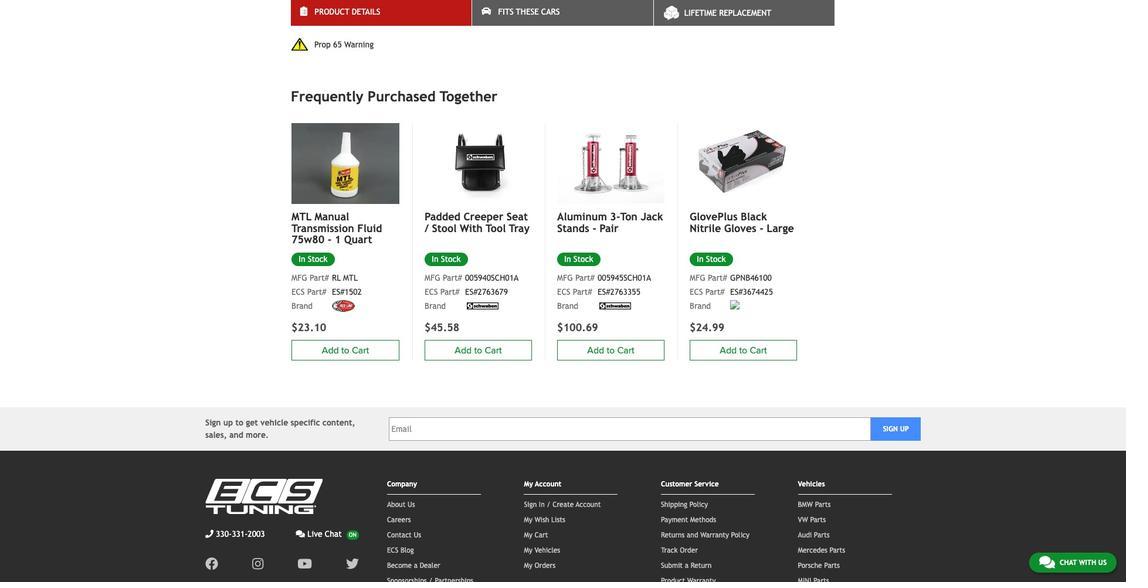 Task type: locate. For each thing, give the bounding box(es) containing it.
005945sch01a
[[598, 274, 651, 283]]

parts
[[815, 501, 831, 509], [810, 516, 826, 525], [814, 532, 830, 540], [830, 547, 845, 555], [824, 562, 840, 570]]

1 horizontal spatial -
[[593, 222, 597, 234]]

1 horizontal spatial schwaben image
[[598, 303, 633, 310]]

add for $45.58
[[455, 345, 472, 356]]

- inside aluminum 3-ton jack stands - pair
[[593, 222, 597, 234]]

ecs tuning image
[[205, 479, 323, 515]]

part# left gpnb46100
[[708, 274, 727, 283]]

stock down the "stool"
[[441, 255, 461, 264]]

4 stock from the left
[[308, 255, 328, 264]]

/ left the "stool"
[[425, 222, 429, 234]]

porsche
[[798, 562, 822, 570]]

aluminum 3-ton jack stands - pair image
[[557, 123, 665, 204]]

my up my wish lists
[[524, 481, 533, 489]]

0 horizontal spatial account
[[535, 481, 562, 489]]

4 add to cart button from the left
[[292, 340, 400, 361]]

- left 1
[[328, 234, 332, 246]]

2 add from the left
[[587, 345, 604, 356]]

and up order
[[687, 532, 699, 540]]

1 in stock from the left
[[432, 255, 461, 264]]

3 mfg from the left
[[690, 274, 706, 283]]

vw
[[798, 516, 808, 525]]

ecs inside mfg part# rl mtl ecs part# es#1502 brand
[[292, 288, 305, 297]]

add down the $24.99
[[720, 345, 737, 356]]

in down '75w80'
[[299, 255, 305, 264]]

aluminum
[[557, 211, 607, 223]]

/ left 'create'
[[547, 501, 551, 509]]

stock down '75w80'
[[308, 255, 328, 264]]

add to cart button for $45.58
[[425, 340, 532, 361]]

parts up porsche parts link
[[830, 547, 845, 555]]

parts up mercedes parts
[[814, 532, 830, 540]]

in stock down nitrile
[[697, 255, 726, 264]]

and right 'sales,'
[[229, 431, 243, 440]]

3 stock from the left
[[706, 255, 726, 264]]

mfg for mtl manual transmission fluid 75w80 - 1 quart
[[292, 274, 307, 283]]

mfg for gloveplus black nitrile gloves - large
[[690, 274, 706, 283]]

mercedes
[[798, 547, 828, 555]]

product details
[[315, 7, 381, 16]]

parts for bmw parts
[[815, 501, 831, 509]]

in down the "stool"
[[432, 255, 439, 264]]

returns
[[661, 532, 685, 540]]

brand up $45.58 on the left bottom
[[425, 302, 446, 311]]

2 horizontal spatial -
[[760, 222, 764, 234]]

part# left '005940sch01a'
[[443, 274, 462, 283]]

live
[[307, 530, 322, 539]]

2 stock from the left
[[574, 255, 593, 264]]

1 vertical spatial /
[[547, 501, 551, 509]]

ecs inside mfg part# gpnb46100 ecs part# es#3674425 brand
[[690, 288, 703, 297]]

1 horizontal spatial account
[[576, 501, 601, 509]]

1 vertical spatial mtl
[[343, 274, 358, 283]]

331-
[[232, 530, 248, 539]]

up for sign up
[[900, 425, 909, 434]]

1 mfg from the left
[[425, 274, 440, 283]]

my vehicles link
[[524, 547, 560, 555]]

mtl up '75w80'
[[292, 211, 312, 223]]

add to cart down $100.69
[[587, 345, 635, 356]]

fits
[[498, 7, 514, 16]]

us for contact us
[[414, 532, 421, 540]]

mtl manual transmission fluid 75w80 - 1 quart
[[292, 211, 382, 246]]

0 vertical spatial vehicles
[[798, 481, 825, 489]]

in stock down the "stool"
[[432, 255, 461, 264]]

add to cart for $45.58
[[455, 345, 502, 356]]

0 vertical spatial and
[[229, 431, 243, 440]]

1 vertical spatial vehicles
[[535, 547, 560, 555]]

padded
[[425, 211, 461, 223]]

with
[[1079, 559, 1097, 567]]

1 vertical spatial and
[[687, 532, 699, 540]]

chat right the live
[[325, 530, 342, 539]]

to for $23.10
[[341, 345, 350, 356]]

account up sign in / create account
[[535, 481, 562, 489]]

add to cart down $23.10
[[322, 345, 369, 356]]

mfg inside mfg part# 005940sch01a ecs part# es#2763679 brand
[[425, 274, 440, 283]]

policy
[[690, 501, 708, 509], [731, 532, 750, 540]]

parts right vw at the right bottom of page
[[810, 516, 826, 525]]

- inside gloveplus black nitrile gloves - large
[[760, 222, 764, 234]]

$45.58
[[425, 322, 460, 334]]

schwaben image down es#2763679
[[465, 303, 500, 310]]

mfg down stands
[[557, 274, 573, 283]]

up for sign up to get vehicle specific content, sales, and more.
[[223, 418, 233, 428]]

stands
[[557, 222, 589, 234]]

brand inside mfg part# 005940sch01a ecs part# es#2763679 brand
[[425, 302, 446, 311]]

submit a return
[[661, 562, 712, 570]]

add to cart for $23.10
[[322, 345, 369, 356]]

2 in stock from the left
[[564, 255, 593, 264]]

in stock down stands
[[564, 255, 593, 264]]

and inside sign up to get vehicle specific content, sales, and more.
[[229, 431, 243, 440]]

add to cart down the $24.99
[[720, 345, 767, 356]]

policy up the methods
[[690, 501, 708, 509]]

stock for stands
[[574, 255, 593, 264]]

- left large
[[760, 222, 764, 234]]

chat with us link
[[1030, 553, 1117, 573]]

ecs up $23.10
[[292, 288, 305, 297]]

gloveplus black nitrile gloves - large image
[[690, 123, 797, 204]]

1 my from the top
[[524, 481, 533, 489]]

cart for $100.69
[[617, 345, 635, 356]]

in stock for gloveplus black nitrile gloves - large
[[697, 255, 726, 264]]

mfg inside mfg part# rl mtl ecs part# es#1502 brand
[[292, 274, 307, 283]]

tray
[[509, 222, 530, 234]]

mfg left rl
[[292, 274, 307, 283]]

part# up the $24.99
[[706, 288, 725, 297]]

schwaben image for $45.58
[[465, 303, 500, 310]]

0 horizontal spatial sign
[[205, 418, 221, 428]]

brand inside mfg part# 005945sch01a ecs part# es#2763355 brand
[[557, 302, 579, 311]]

2 add to cart from the left
[[587, 345, 635, 356]]

add to cart button down $45.58 on the left bottom
[[425, 340, 532, 361]]

mtl inside mtl manual transmission fluid 75w80 - 1 quart
[[292, 211, 312, 223]]

company
[[387, 481, 417, 489]]

vehicles up bmw parts link
[[798, 481, 825, 489]]

become
[[387, 562, 412, 570]]

gloveplus black nitrile gloves - large
[[690, 211, 794, 234]]

mfg inside mfg part# 005945sch01a ecs part# es#2763355 brand
[[557, 274, 573, 283]]

chat with us
[[1060, 559, 1107, 567]]

stock down stands
[[574, 255, 593, 264]]

frequently
[[291, 88, 364, 105]]

2 a from the left
[[685, 562, 689, 570]]

5 my from the top
[[524, 562, 533, 570]]

fits these cars link
[[472, 0, 653, 26]]

aluminum 3-ton jack stands - pair link
[[557, 211, 665, 234]]

prop 65 warning image
[[291, 38, 309, 51]]

chat left with
[[1060, 559, 1077, 567]]

mfg inside mfg part# gpnb46100 ecs part# es#3674425 brand
[[690, 274, 706, 283]]

4 add from the left
[[322, 345, 339, 356]]

my for my account
[[524, 481, 533, 489]]

mtl inside mfg part# rl mtl ecs part# es#1502 brand
[[343, 274, 358, 283]]

payment methods link
[[661, 516, 716, 525]]

ecs up the $24.99
[[690, 288, 703, 297]]

parts right bmw
[[815, 501, 831, 509]]

1 vertical spatial chat
[[1060, 559, 1077, 567]]

brand inside mfg part# rl mtl ecs part# es#1502 brand
[[292, 302, 313, 311]]

1 a from the left
[[414, 562, 418, 570]]

sign in / create account
[[524, 501, 601, 509]]

up inside sign up button
[[900, 425, 909, 434]]

stock down nitrile
[[706, 255, 726, 264]]

1 schwaben image from the left
[[465, 303, 500, 310]]

brand for $24.99
[[690, 302, 711, 311]]

4 mfg from the left
[[292, 274, 307, 283]]

up
[[223, 418, 233, 428], [900, 425, 909, 434]]

1 horizontal spatial policy
[[731, 532, 750, 540]]

0 vertical spatial policy
[[690, 501, 708, 509]]

a for become
[[414, 562, 418, 570]]

1 horizontal spatial sign
[[524, 501, 537, 509]]

frequently purchased together
[[291, 88, 498, 105]]

parts for mercedes parts
[[830, 547, 845, 555]]

a left the dealer
[[414, 562, 418, 570]]

up inside sign up to get vehicle specific content, sales, and more.
[[223, 418, 233, 428]]

careers link
[[387, 516, 411, 525]]

parts down mercedes parts
[[824, 562, 840, 570]]

schwaben image for $100.69
[[598, 303, 633, 310]]

1 horizontal spatial and
[[687, 532, 699, 540]]

live chat
[[307, 530, 342, 539]]

add to cart button down $23.10
[[292, 340, 400, 361]]

in stock
[[432, 255, 461, 264], [564, 255, 593, 264], [697, 255, 726, 264], [299, 255, 328, 264]]

mfg for padded creeper seat / stool with tool tray
[[425, 274, 440, 283]]

3 brand from the left
[[690, 302, 711, 311]]

mercedes parts link
[[798, 547, 845, 555]]

0 vertical spatial /
[[425, 222, 429, 234]]

- left pair
[[593, 222, 597, 234]]

sign inside button
[[883, 425, 898, 434]]

0 horizontal spatial /
[[425, 222, 429, 234]]

my cart
[[524, 532, 548, 540]]

3 add from the left
[[720, 345, 737, 356]]

4 my from the top
[[524, 547, 533, 555]]

brand up $100.69
[[557, 302, 579, 311]]

-
[[593, 222, 597, 234], [760, 222, 764, 234], [328, 234, 332, 246]]

part# left es#1502
[[307, 288, 327, 297]]

and
[[229, 431, 243, 440], [687, 532, 699, 540]]

ecs up $45.58 on the left bottom
[[425, 288, 438, 297]]

add to cart button down the $24.99
[[690, 340, 797, 361]]

1 horizontal spatial /
[[547, 501, 551, 509]]

us right the about
[[408, 501, 415, 509]]

0 horizontal spatial chat
[[325, 530, 342, 539]]

0 horizontal spatial mtl
[[292, 211, 312, 223]]

add for $24.99
[[720, 345, 737, 356]]

careers
[[387, 516, 411, 525]]

mfg down nitrile
[[690, 274, 706, 283]]

in down nitrile
[[697, 255, 704, 264]]

2003
[[248, 530, 265, 539]]

my orders link
[[524, 562, 556, 570]]

in stock for padded creeper seat / stool with tool tray
[[432, 255, 461, 264]]

us for about us
[[408, 501, 415, 509]]

add to cart down $45.58 on the left bottom
[[455, 345, 502, 356]]

my for my vehicles
[[524, 547, 533, 555]]

a for submit
[[685, 562, 689, 570]]

0 vertical spatial chat
[[325, 530, 342, 539]]

contact
[[387, 532, 412, 540]]

vehicle
[[261, 418, 288, 428]]

sales,
[[205, 431, 227, 440]]

0 horizontal spatial a
[[414, 562, 418, 570]]

1 vertical spatial policy
[[731, 532, 750, 540]]

1 vertical spatial us
[[414, 532, 421, 540]]

parts for vw parts
[[810, 516, 826, 525]]

product
[[315, 7, 349, 16]]

in
[[432, 255, 439, 264], [564, 255, 571, 264], [697, 255, 704, 264], [299, 255, 305, 264], [539, 501, 545, 509]]

2 vertical spatial us
[[1099, 559, 1107, 567]]

gloves
[[724, 222, 757, 234]]

in for aluminum 3-ton jack stands - pair
[[564, 255, 571, 264]]

add to cart for $24.99
[[720, 345, 767, 356]]

65
[[333, 40, 342, 49]]

purchased
[[368, 88, 436, 105]]

3 in stock from the left
[[697, 255, 726, 264]]

0 horizontal spatial up
[[223, 418, 233, 428]]

4 in stock from the left
[[299, 255, 328, 264]]

us right with
[[1099, 559, 1107, 567]]

a left return
[[685, 562, 689, 570]]

in down stands
[[564, 255, 571, 264]]

cart
[[485, 345, 502, 356], [617, 345, 635, 356], [750, 345, 767, 356], [352, 345, 369, 356], [535, 532, 548, 540]]

stool
[[432, 222, 457, 234]]

sign up button
[[871, 418, 921, 441]]

my up my vehicles in the left bottom of the page
[[524, 532, 533, 540]]

audi
[[798, 532, 812, 540]]

my
[[524, 481, 533, 489], [524, 516, 533, 525], [524, 532, 533, 540], [524, 547, 533, 555], [524, 562, 533, 570]]

3 add to cart from the left
[[720, 345, 767, 356]]

lifetime replacement link
[[654, 0, 835, 26]]

mtl
[[292, 211, 312, 223], [343, 274, 358, 283]]

2 mfg from the left
[[557, 274, 573, 283]]

vw parts
[[798, 516, 826, 525]]

ecs inside mfg part# 005945sch01a ecs part# es#2763355 brand
[[557, 288, 571, 297]]

instagram logo image
[[252, 558, 264, 571]]

4 brand from the left
[[292, 302, 313, 311]]

ecs inside mfg part# 005940sch01a ecs part# es#2763679 brand
[[425, 288, 438, 297]]

sign inside sign up to get vehicle specific content, sales, and more.
[[205, 418, 221, 428]]

2 add to cart button from the left
[[557, 340, 665, 361]]

together
[[440, 88, 498, 105]]

add down $23.10
[[322, 345, 339, 356]]

1 horizontal spatial a
[[685, 562, 689, 570]]

us right contact
[[414, 532, 421, 540]]

schwaben image down es#2763355
[[598, 303, 633, 310]]

shipping policy
[[661, 501, 708, 509]]

0 vertical spatial mtl
[[292, 211, 312, 223]]

my down my cart link
[[524, 547, 533, 555]]

2 schwaben image from the left
[[598, 303, 633, 310]]

cars
[[541, 7, 560, 16]]

schwaben image
[[465, 303, 500, 310], [598, 303, 633, 310]]

add down $100.69
[[587, 345, 604, 356]]

1 add to cart button from the left
[[425, 340, 532, 361]]

add down $45.58 on the left bottom
[[455, 345, 472, 356]]

4 add to cart from the left
[[322, 345, 369, 356]]

my orders
[[524, 562, 556, 570]]

brand inside mfg part# gpnb46100 ecs part# es#3674425 brand
[[690, 302, 711, 311]]

submit a return link
[[661, 562, 712, 570]]

0 vertical spatial us
[[408, 501, 415, 509]]

3 my from the top
[[524, 532, 533, 540]]

add to cart button for $100.69
[[557, 340, 665, 361]]

my left 'orders'
[[524, 562, 533, 570]]

brand for $45.58
[[425, 302, 446, 311]]

1 horizontal spatial mtl
[[343, 274, 358, 283]]

- for mtl manual transmission fluid 75w80 - 1 quart
[[328, 234, 332, 246]]

get
[[246, 418, 258, 428]]

es#3674425
[[730, 288, 773, 297]]

1 add to cart from the left
[[455, 345, 502, 356]]

account right 'create'
[[576, 501, 601, 509]]

3 add to cart button from the left
[[690, 340, 797, 361]]

stock for stool
[[441, 255, 461, 264]]

brand up $23.10
[[292, 302, 313, 311]]

mfg up $45.58 on the left bottom
[[425, 274, 440, 283]]

add to cart button for $23.10
[[292, 340, 400, 361]]

facebook logo image
[[205, 558, 218, 571]]

2 brand from the left
[[557, 302, 579, 311]]

0 horizontal spatial -
[[328, 234, 332, 246]]

prop
[[314, 40, 331, 49]]

twitter logo image
[[346, 558, 359, 571]]

in stock down '75w80'
[[299, 255, 328, 264]]

details
[[352, 7, 381, 16]]

add to cart button down $100.69
[[557, 340, 665, 361]]

mtl right rl
[[343, 274, 358, 283]]

contact us
[[387, 532, 421, 540]]

my left 'wish'
[[524, 516, 533, 525]]

ecs up $100.69
[[557, 288, 571, 297]]

1 add from the left
[[455, 345, 472, 356]]

returns and warranty policy link
[[661, 532, 750, 540]]

1 stock from the left
[[441, 255, 461, 264]]

shipping
[[661, 501, 688, 509]]

wish
[[535, 516, 549, 525]]

0 horizontal spatial schwaben image
[[465, 303, 500, 310]]

2 my from the top
[[524, 516, 533, 525]]

my for my cart
[[524, 532, 533, 540]]

2 horizontal spatial sign
[[883, 425, 898, 434]]

customer
[[661, 481, 693, 489]]

chat inside "link"
[[325, 530, 342, 539]]

manual
[[315, 211, 349, 223]]

policy right warranty
[[731, 532, 750, 540]]

es#2763679
[[465, 288, 508, 297]]

ecs blog
[[387, 547, 414, 555]]

1 horizontal spatial up
[[900, 425, 909, 434]]

brand up the $24.99
[[690, 302, 711, 311]]

- for aluminum 3-ton jack stands - pair
[[593, 222, 597, 234]]

vehicles up 'orders'
[[535, 547, 560, 555]]

part# up $45.58 on the left bottom
[[440, 288, 460, 297]]

0 horizontal spatial and
[[229, 431, 243, 440]]

1 brand from the left
[[425, 302, 446, 311]]

0 vertical spatial account
[[535, 481, 562, 489]]

redline image
[[332, 301, 355, 312]]

- inside mtl manual transmission fluid 75w80 - 1 quart
[[328, 234, 332, 246]]



Task type: vqa. For each thing, say whether or not it's contained in the screenshot.


Task type: describe. For each thing, give the bounding box(es) containing it.
add to cart button for $24.99
[[690, 340, 797, 361]]

lifetime replacement
[[684, 8, 772, 18]]

005940sch01a
[[465, 274, 519, 283]]

my vehicles
[[524, 547, 560, 555]]

create
[[553, 501, 574, 509]]

in stock for mtl manual transmission fluid 75w80 - 1 quart
[[299, 255, 328, 264]]

track order link
[[661, 547, 698, 555]]

shipping policy link
[[661, 501, 708, 509]]

padded creeper seat / stool with tool tray image
[[425, 123, 532, 204]]

3-
[[610, 211, 620, 223]]

sign for sign up to get vehicle specific content, sales, and more.
[[205, 418, 221, 428]]

ecs for $100.69
[[557, 288, 571, 297]]

in stock for aluminum 3-ton jack stands - pair
[[564, 255, 593, 264]]

to for $100.69
[[607, 345, 615, 356]]

mtl manual transmission fluid 75w80 - 1 quart image
[[292, 123, 400, 204]]

become a dealer link
[[387, 562, 440, 570]]

customer service
[[661, 481, 719, 489]]

add to cart for $100.69
[[587, 345, 635, 356]]

cart for $23.10
[[352, 345, 369, 356]]

parts for audi parts
[[814, 532, 830, 540]]

ecs for $24.99
[[690, 288, 703, 297]]

large
[[767, 222, 794, 234]]

these
[[516, 7, 539, 16]]

0 horizontal spatial vehicles
[[535, 547, 560, 555]]

0 horizontal spatial policy
[[690, 501, 708, 509]]

about us link
[[387, 501, 415, 509]]

payment methods
[[661, 516, 716, 525]]

my for my orders
[[524, 562, 533, 570]]

my account
[[524, 481, 562, 489]]

sign up
[[883, 425, 909, 434]]

lists
[[551, 516, 566, 525]]

returns and warranty policy
[[661, 532, 750, 540]]

fluid
[[357, 222, 382, 234]]

cart for $24.99
[[750, 345, 767, 356]]

aluminum 3-ton jack stands - pair
[[557, 211, 663, 234]]

more.
[[246, 431, 269, 440]]

about us
[[387, 501, 415, 509]]

1 horizontal spatial chat
[[1060, 559, 1077, 567]]

warranty
[[701, 532, 729, 540]]

brand for $100.69
[[557, 302, 579, 311]]

padded creeper seat / stool with tool tray link
[[425, 211, 532, 234]]

mfg part# gpnb46100 ecs part# es#3674425 brand
[[690, 274, 773, 311]]

black
[[741, 211, 767, 223]]

pair
[[600, 222, 619, 234]]

$100.69
[[557, 322, 598, 334]]

mfg part# 005940sch01a ecs part# es#2763679 brand
[[425, 274, 519, 311]]

replacement
[[719, 8, 772, 18]]

padded creeper seat / stool with tool tray
[[425, 211, 530, 234]]

1
[[335, 234, 341, 246]]

methods
[[690, 516, 716, 525]]

mtl manual transmission fluid 75w80 - 1 quart link
[[292, 211, 400, 246]]

my cart link
[[524, 532, 548, 540]]

part# left rl
[[310, 274, 329, 283]]

ecs blog link
[[387, 547, 414, 555]]

mfg part# 005945sch01a ecs part# es#2763355 brand
[[557, 274, 651, 311]]

service
[[695, 481, 719, 489]]

transmission
[[292, 222, 354, 234]]

nitrile
[[690, 222, 721, 234]]

creeper
[[464, 211, 504, 223]]

mercedes parts
[[798, 547, 845, 555]]

part# left 005945sch01a
[[576, 274, 595, 283]]

return
[[691, 562, 712, 570]]

es#1502
[[332, 288, 362, 297]]

in for mtl manual transmission fluid 75w80 - 1 quart
[[299, 255, 305, 264]]

to for $24.99
[[739, 345, 748, 356]]

youtube logo image
[[298, 558, 312, 571]]

gpnb46100
[[730, 274, 772, 283]]

audi parts link
[[798, 532, 830, 540]]

stock for -
[[706, 255, 726, 264]]

ton
[[620, 211, 638, 223]]

fits these cars
[[498, 7, 560, 16]]

orders
[[535, 562, 556, 570]]

lifetime
[[684, 8, 717, 18]]

contact us link
[[387, 532, 421, 540]]

gloveplus black nitrile gloves - large link
[[690, 211, 797, 234]]

bmw
[[798, 501, 813, 509]]

sign for sign in / create account
[[524, 501, 537, 509]]

vw parts link
[[798, 516, 826, 525]]

my wish lists link
[[524, 516, 566, 525]]

product details link
[[291, 0, 472, 26]]

in for gloveplus black nitrile gloves - large
[[697, 255, 704, 264]]

cart for $45.58
[[485, 345, 502, 356]]

ecs left blog
[[387, 547, 399, 555]]

audi parts
[[798, 532, 830, 540]]

/ inside padded creeper seat / stool with tool tray
[[425, 222, 429, 234]]

gloveplus
[[690, 211, 738, 223]]

1 horizontal spatial vehicles
[[798, 481, 825, 489]]

$23.10
[[292, 322, 326, 334]]

Email email field
[[389, 418, 871, 441]]

75w80
[[292, 234, 325, 246]]

ecs for $45.58
[[425, 288, 438, 297]]

porsche parts
[[798, 562, 840, 570]]

tool
[[486, 222, 506, 234]]

dealer
[[420, 562, 440, 570]]

about
[[387, 501, 406, 509]]

ammex image
[[730, 301, 746, 312]]

my for my wish lists
[[524, 516, 533, 525]]

stock for 75w80
[[308, 255, 328, 264]]

part# up $100.69
[[573, 288, 592, 297]]

warning
[[344, 40, 374, 49]]

1 vertical spatial account
[[576, 501, 601, 509]]

comments image
[[1040, 556, 1055, 570]]

to for $45.58
[[474, 345, 482, 356]]

payment
[[661, 516, 688, 525]]

add for $100.69
[[587, 345, 604, 356]]

with
[[460, 222, 483, 234]]

my wish lists
[[524, 516, 566, 525]]

become a dealer
[[387, 562, 440, 570]]

parts for porsche parts
[[824, 562, 840, 570]]

mfg for aluminum 3-ton jack stands - pair
[[557, 274, 573, 283]]

order
[[680, 547, 698, 555]]

blog
[[401, 547, 414, 555]]

add for $23.10
[[322, 345, 339, 356]]

phone image
[[205, 530, 214, 539]]

to inside sign up to get vehicle specific content, sales, and more.
[[236, 418, 243, 428]]

in up 'wish'
[[539, 501, 545, 509]]

330-331-2003 link
[[205, 529, 265, 541]]

in for padded creeper seat / stool with tool tray
[[432, 255, 439, 264]]

submit
[[661, 562, 683, 570]]

comments image
[[296, 530, 305, 539]]

sign for sign up
[[883, 425, 898, 434]]



